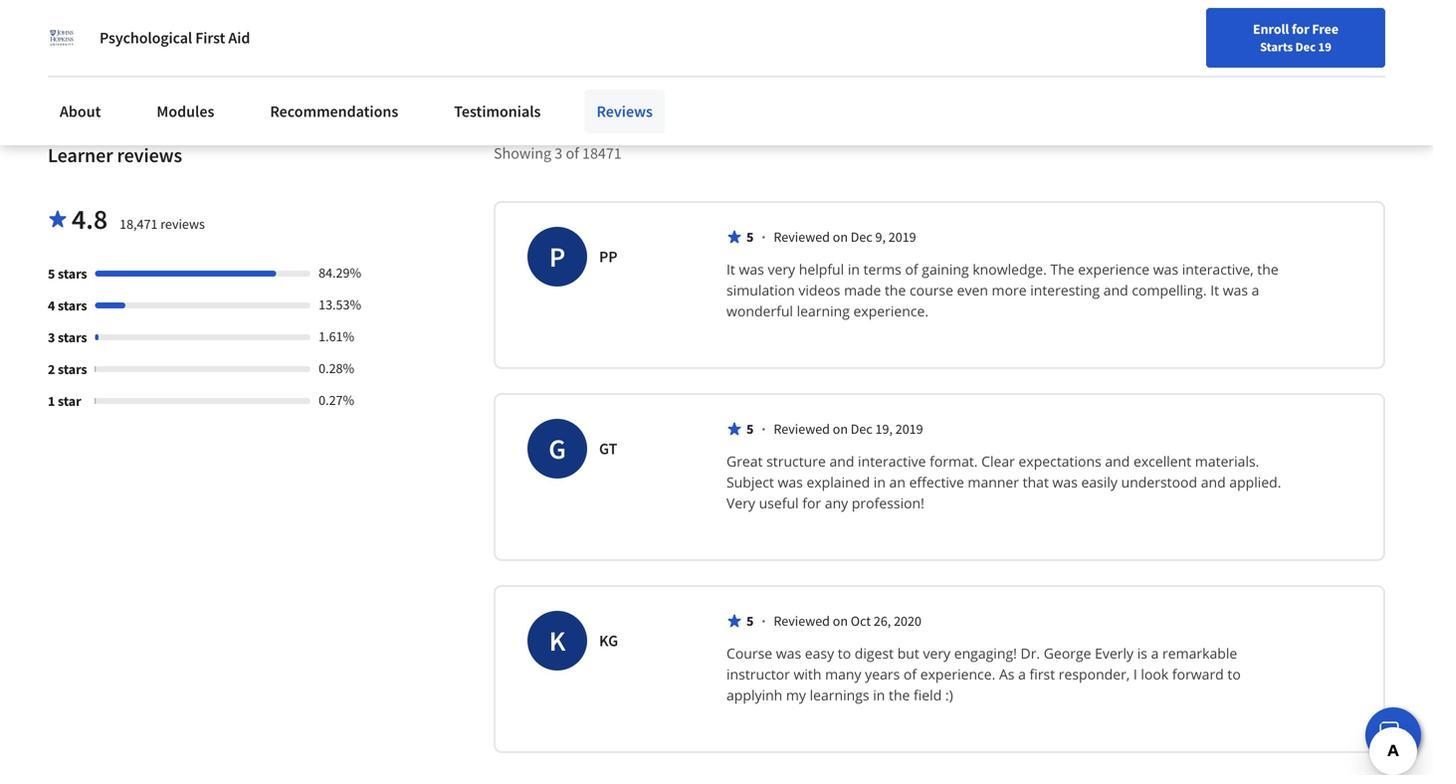 Task type: locate. For each thing, give the bounding box(es) containing it.
starts
[[1261, 39, 1293, 55]]

1 vertical spatial it
[[1211, 281, 1220, 300]]

oct
[[851, 612, 871, 630]]

1 horizontal spatial it
[[1211, 281, 1220, 300]]

2 vertical spatial of
[[904, 665, 917, 684]]

the
[[1258, 260, 1279, 279], [885, 281, 906, 300], [889, 686, 910, 705]]

0 vertical spatial 2019
[[889, 228, 917, 246]]

0 vertical spatial the
[[1258, 260, 1279, 279]]

for inside enroll for free starts dec 19
[[1292, 20, 1310, 38]]

look
[[1141, 665, 1169, 684]]

recommendations
[[270, 102, 399, 121]]

very
[[768, 260, 796, 279], [923, 644, 951, 663]]

an
[[890, 473, 906, 492]]

1 vertical spatial for
[[803, 494, 822, 513]]

0 vertical spatial very
[[768, 260, 796, 279]]

stars right 4
[[58, 297, 87, 314]]

1 stars from the top
[[58, 265, 87, 283]]

applied.
[[1230, 473, 1282, 492]]

to up many
[[838, 644, 851, 663]]

testimonials
[[454, 102, 541, 121]]

it up simulation
[[727, 260, 736, 279]]

reviews
[[117, 143, 182, 168], [161, 215, 205, 233]]

stars
[[58, 265, 87, 283], [58, 297, 87, 314], [58, 328, 87, 346], [58, 360, 87, 378]]

1 vertical spatial the
[[885, 281, 906, 300]]

reviewed up helpful
[[774, 228, 830, 246]]

in inside great structure and interactive format. clear expectations and excellent materials. subject was explained in an effective manner that was easily understood and applied. very useful for any profession!
[[874, 473, 886, 492]]

very inside it was very helpful in terms of gaining knowledge. the experience was interactive, the simulation videos made the course even more interesting and compelling. it was a wonderful learning experience.
[[768, 260, 796, 279]]

a down interactive,
[[1252, 281, 1260, 300]]

2 vertical spatial a
[[1019, 665, 1026, 684]]

and up "explained"
[[830, 452, 855, 471]]

learning
[[797, 302, 850, 320]]

on left the 19, in the right bottom of the page
[[833, 420, 848, 438]]

g
[[549, 431, 566, 466]]

k
[[549, 624, 566, 658]]

george
[[1044, 644, 1092, 663]]

1 horizontal spatial to
[[1228, 665, 1241, 684]]

profession!
[[852, 494, 925, 513]]

1 on from the top
[[833, 228, 848, 246]]

3 down 4
[[48, 328, 55, 346]]

0 horizontal spatial to
[[838, 644, 851, 663]]

psychological first aid
[[100, 28, 250, 48]]

dec left 9,
[[851, 228, 873, 246]]

dec left 19
[[1296, 39, 1316, 55]]

many
[[825, 665, 862, 684]]

on left oct
[[833, 612, 848, 630]]

for
[[1292, 20, 1310, 38], [803, 494, 822, 513]]

a
[[1252, 281, 1260, 300], [1152, 644, 1159, 663], [1019, 665, 1026, 684]]

2019 right 9,
[[889, 228, 917, 246]]

1 horizontal spatial for
[[1292, 20, 1310, 38]]

aid
[[228, 28, 250, 48]]

reviewed on oct 26, 2020
[[774, 612, 922, 630]]

in down years
[[873, 686, 885, 705]]

applyinh
[[727, 686, 783, 705]]

2 vertical spatial dec
[[851, 420, 873, 438]]

a inside it was very helpful in terms of gaining knowledge. the experience was interactive, the simulation videos made the course even more interesting and compelling. it was a wonderful learning experience.
[[1252, 281, 1260, 300]]

knowledge.
[[973, 260, 1047, 279]]

experience. inside course was easy to digest but very engaging! dr. george everly is a remarkable instructor with many years of experience. as a first responder, i look forward to applyinh my learnings in the field :)
[[921, 665, 996, 684]]

and down materials.
[[1201, 473, 1226, 492]]

2 reviewed from the top
[[774, 420, 830, 438]]

0 vertical spatial reviewed
[[774, 228, 830, 246]]

for left any
[[803, 494, 822, 513]]

2019 for p
[[889, 228, 917, 246]]

5 up simulation
[[747, 228, 754, 246]]

for left free
[[1292, 20, 1310, 38]]

of
[[566, 143, 579, 163], [905, 260, 919, 279], [904, 665, 917, 684]]

1 vertical spatial a
[[1152, 644, 1159, 663]]

learner reviews
[[48, 143, 182, 168]]

course
[[727, 644, 773, 663]]

dec left the 19, in the right bottom of the page
[[851, 420, 873, 438]]

compelling.
[[1132, 281, 1207, 300]]

digest
[[855, 644, 894, 663]]

reviewed for p
[[774, 228, 830, 246]]

in inside course was easy to digest but very engaging! dr. george everly is a remarkable instructor with many years of experience. as a first responder, i look forward to applyinh my learnings in the field :)
[[873, 686, 885, 705]]

manner
[[968, 473, 1019, 492]]

the down years
[[889, 686, 910, 705]]

5 up the great
[[747, 420, 754, 438]]

2 vertical spatial the
[[889, 686, 910, 705]]

years
[[865, 665, 900, 684]]

18471
[[582, 143, 622, 163]]

interactive,
[[1183, 260, 1254, 279]]

2019 right the 19, in the right bottom of the page
[[896, 420, 923, 438]]

a right as
[[1019, 665, 1026, 684]]

1 vertical spatial experience.
[[921, 665, 996, 684]]

1 horizontal spatial very
[[923, 644, 951, 663]]

subject
[[727, 473, 774, 492]]

1 vertical spatial 2019
[[896, 420, 923, 438]]

very inside course was easy to digest but very engaging! dr. george everly is a remarkable instructor with many years of experience. as a first responder, i look forward to applyinh my learnings in the field :)
[[923, 644, 951, 663]]

1 vertical spatial in
[[874, 473, 886, 492]]

modules
[[157, 102, 214, 121]]

of up "course"
[[905, 260, 919, 279]]

0 vertical spatial dec
[[1296, 39, 1316, 55]]

0 horizontal spatial very
[[768, 260, 796, 279]]

very up simulation
[[768, 260, 796, 279]]

interactive
[[858, 452, 926, 471]]

structure
[[767, 452, 826, 471]]

experience. up the :)
[[921, 665, 996, 684]]

for inside great structure and interactive format. clear expectations and excellent materials. subject was explained in an effective manner that was easily understood and applied. very useful for any profession!
[[803, 494, 822, 513]]

on up helpful
[[833, 228, 848, 246]]

0 vertical spatial a
[[1252, 281, 1260, 300]]

p
[[549, 239, 566, 274]]

stars up 2 stars
[[58, 328, 87, 346]]

2 horizontal spatial a
[[1252, 281, 1260, 300]]

13.53%
[[319, 296, 361, 313]]

5 for k
[[747, 612, 754, 630]]

materials.
[[1196, 452, 1260, 471]]

learnings
[[810, 686, 870, 705]]

course was easy to digest but very engaging! dr. george everly is a remarkable instructor with many years of experience. as a first responder, i look forward to applyinh my learnings in the field :)
[[727, 644, 1245, 705]]

my
[[786, 686, 806, 705]]

3 stars from the top
[[58, 328, 87, 346]]

clear
[[982, 452, 1015, 471]]

0 vertical spatial it
[[727, 260, 736, 279]]

9,
[[876, 228, 886, 246]]

reviewed up the structure
[[774, 420, 830, 438]]

1 vertical spatial reviews
[[161, 215, 205, 233]]

1 vertical spatial on
[[833, 420, 848, 438]]

3 right showing
[[555, 143, 563, 163]]

and down experience
[[1104, 281, 1129, 300]]

to right forward on the bottom right
[[1228, 665, 1241, 684]]

coursera image
[[24, 16, 150, 48]]

3
[[555, 143, 563, 163], [48, 328, 55, 346]]

dec for g
[[851, 420, 873, 438]]

effective
[[910, 473, 965, 492]]

stars right 2 at the left top
[[58, 360, 87, 378]]

reviews down modules
[[117, 143, 182, 168]]

it down interactive,
[[1211, 281, 1220, 300]]

2019
[[889, 228, 917, 246], [896, 420, 923, 438]]

0 horizontal spatial 3
[[48, 328, 55, 346]]

0 horizontal spatial for
[[803, 494, 822, 513]]

it
[[727, 260, 736, 279], [1211, 281, 1220, 300]]

1 reviewed from the top
[[774, 228, 830, 246]]

0 horizontal spatial a
[[1019, 665, 1026, 684]]

3 on from the top
[[833, 612, 848, 630]]

5
[[747, 228, 754, 246], [48, 265, 55, 283], [747, 420, 754, 438], [747, 612, 754, 630]]

0 vertical spatial of
[[566, 143, 579, 163]]

5 for p
[[747, 228, 754, 246]]

gt
[[599, 439, 618, 459]]

3 stars
[[48, 328, 87, 346]]

0 horizontal spatial it
[[727, 260, 736, 279]]

the down terms
[[885, 281, 906, 300]]

2 vertical spatial reviewed
[[774, 612, 830, 630]]

stars up 4 stars
[[58, 265, 87, 283]]

2 vertical spatial in
[[873, 686, 885, 705]]

1 vertical spatial to
[[1228, 665, 1241, 684]]

5 up course
[[747, 612, 754, 630]]

0 vertical spatial 3
[[555, 143, 563, 163]]

testimonials link
[[442, 90, 553, 133]]

0 vertical spatial in
[[848, 260, 860, 279]]

1 vertical spatial dec
[[851, 228, 873, 246]]

experience. down made
[[854, 302, 929, 320]]

forward
[[1173, 665, 1224, 684]]

0 vertical spatial on
[[833, 228, 848, 246]]

more
[[992, 281, 1027, 300]]

5 stars
[[48, 265, 87, 283]]

and
[[1104, 281, 1129, 300], [830, 452, 855, 471], [1106, 452, 1130, 471], [1201, 473, 1226, 492]]

a right is
[[1152, 644, 1159, 663]]

19
[[1319, 39, 1332, 55]]

in inside it was very helpful in terms of gaining knowledge. the experience was interactive, the simulation videos made the course even more interesting and compelling. it was a wonderful learning experience.
[[848, 260, 860, 279]]

menu item
[[1073, 20, 1201, 85]]

1 horizontal spatial 3
[[555, 143, 563, 163]]

reviews right 18,471
[[161, 215, 205, 233]]

reviews for learner reviews
[[117, 143, 182, 168]]

very
[[727, 494, 756, 513]]

terms
[[864, 260, 902, 279]]

1 horizontal spatial a
[[1152, 644, 1159, 663]]

1 vertical spatial of
[[905, 260, 919, 279]]

2 on from the top
[[833, 420, 848, 438]]

3 reviewed from the top
[[774, 612, 830, 630]]

2 stars
[[48, 360, 87, 378]]

1 vertical spatial 3
[[48, 328, 55, 346]]

0 vertical spatial experience.
[[854, 302, 929, 320]]

in up made
[[848, 260, 860, 279]]

18,471
[[120, 215, 158, 233]]

was up 'with'
[[776, 644, 802, 663]]

2 vertical spatial on
[[833, 612, 848, 630]]

wonderful
[[727, 302, 793, 320]]

reviewed up the easy
[[774, 612, 830, 630]]

experience.
[[854, 302, 929, 320], [921, 665, 996, 684]]

dec for p
[[851, 228, 873, 246]]

very right but
[[923, 644, 951, 663]]

2 stars from the top
[[58, 297, 87, 314]]

0 vertical spatial for
[[1292, 20, 1310, 38]]

experience
[[1079, 260, 1150, 279]]

was
[[739, 260, 764, 279], [1154, 260, 1179, 279], [1223, 281, 1249, 300], [778, 473, 803, 492], [1053, 473, 1078, 492], [776, 644, 802, 663]]

1 vertical spatial very
[[923, 644, 951, 663]]

of down but
[[904, 665, 917, 684]]

of left 18471
[[566, 143, 579, 163]]

4 stars from the top
[[58, 360, 87, 378]]

was up simulation
[[739, 260, 764, 279]]

reviewed on dec 19, 2019
[[774, 420, 923, 438]]

dec inside enroll for free starts dec 19
[[1296, 39, 1316, 55]]

the right interactive,
[[1258, 260, 1279, 279]]

1 vertical spatial reviewed
[[774, 420, 830, 438]]

in left "an"
[[874, 473, 886, 492]]

0 vertical spatial to
[[838, 644, 851, 663]]

0 vertical spatial reviews
[[117, 143, 182, 168]]



Task type: vqa. For each thing, say whether or not it's contained in the screenshot.


Task type: describe. For each thing, give the bounding box(es) containing it.
0.28%
[[319, 359, 354, 377]]

on for g
[[833, 420, 848, 438]]

free
[[1313, 20, 1339, 38]]

responder,
[[1059, 665, 1130, 684]]

reviews
[[597, 102, 653, 121]]

dr.
[[1021, 644, 1041, 663]]

and inside it was very helpful in terms of gaining knowledge. the experience was interactive, the simulation videos made the course even more interesting and compelling. it was a wonderful learning experience.
[[1104, 281, 1129, 300]]

about link
[[48, 90, 113, 133]]

easily
[[1082, 473, 1118, 492]]

on for k
[[833, 612, 848, 630]]

johns hopkins university image
[[48, 24, 76, 52]]

with
[[794, 665, 822, 684]]

excellent
[[1134, 452, 1192, 471]]

reviewed for k
[[774, 612, 830, 630]]

even
[[957, 281, 989, 300]]

easy
[[805, 644, 834, 663]]

psychological
[[100, 28, 192, 48]]

engaging!
[[955, 644, 1017, 663]]

format.
[[930, 452, 978, 471]]

enroll for free starts dec 19
[[1253, 20, 1339, 55]]

26,
[[874, 612, 891, 630]]

first
[[1030, 665, 1055, 684]]

great
[[727, 452, 763, 471]]

as
[[1000, 665, 1015, 684]]

stars for 2 stars
[[58, 360, 87, 378]]

videos
[[799, 281, 841, 300]]

84.29%
[[319, 264, 361, 282]]

recommendations link
[[258, 90, 410, 133]]

pp
[[599, 247, 618, 267]]

5 up 4
[[48, 265, 55, 283]]

course
[[910, 281, 954, 300]]

enroll
[[1253, 20, 1290, 38]]

explained
[[807, 473, 870, 492]]

field
[[914, 686, 942, 705]]

0.27%
[[319, 391, 354, 409]]

stars for 3 stars
[[58, 328, 87, 346]]

was down expectations
[[1053, 473, 1078, 492]]

understood
[[1122, 473, 1198, 492]]

of inside course was easy to digest but very engaging! dr. george everly is a remarkable instructor with many years of experience. as a first responder, i look forward to applyinh my learnings in the field :)
[[904, 665, 917, 684]]

great structure and interactive format. clear expectations and excellent materials. subject was explained in an effective manner that was easily understood and applied. very useful for any profession!
[[727, 452, 1285, 513]]

but
[[898, 644, 920, 663]]

1.61%
[[319, 327, 354, 345]]

stars for 4 stars
[[58, 297, 87, 314]]

2020
[[894, 612, 922, 630]]

reviews link
[[585, 90, 665, 133]]

simulation
[[727, 281, 795, 300]]

18,471 reviews
[[120, 215, 205, 233]]

the inside course was easy to digest but very engaging! dr. george everly is a remarkable instructor with many years of experience. as a first responder, i look forward to applyinh my learnings in the field :)
[[889, 686, 910, 705]]

helpful
[[799, 260, 844, 279]]

expectations
[[1019, 452, 1102, 471]]

about
[[60, 102, 101, 121]]

was down interactive,
[[1223, 281, 1249, 300]]

reviews for 18,471 reviews
[[161, 215, 205, 233]]

4
[[48, 297, 55, 314]]

that
[[1023, 473, 1049, 492]]

1 star
[[48, 392, 81, 410]]

the
[[1051, 260, 1075, 279]]

first
[[195, 28, 225, 48]]

reviewed for g
[[774, 420, 830, 438]]

i
[[1134, 665, 1138, 684]]

and up easily
[[1106, 452, 1130, 471]]

experience. inside it was very helpful in terms of gaining knowledge. the experience was interactive, the simulation videos made the course even more interesting and compelling. it was a wonderful learning experience.
[[854, 302, 929, 320]]

gaining
[[922, 260, 969, 279]]

any
[[825, 494, 848, 513]]

was inside course was easy to digest but very engaging! dr. george everly is a remarkable instructor with many years of experience. as a first responder, i look forward to applyinh my learnings in the field :)
[[776, 644, 802, 663]]

showing 3 of 18471
[[494, 143, 622, 163]]

4.8
[[72, 201, 108, 236]]

1
[[48, 392, 55, 410]]

chat with us image
[[1378, 720, 1410, 752]]

learner
[[48, 143, 113, 168]]

2019 for g
[[896, 420, 923, 438]]

made
[[844, 281, 881, 300]]

was down the structure
[[778, 473, 803, 492]]

reviewed on dec 9, 2019
[[774, 228, 917, 246]]

5 for g
[[747, 420, 754, 438]]

2
[[48, 360, 55, 378]]

is
[[1138, 644, 1148, 663]]

on for p
[[833, 228, 848, 246]]

:)
[[946, 686, 954, 705]]

of inside it was very helpful in terms of gaining knowledge. the experience was interactive, the simulation videos made the course even more interesting and compelling. it was a wonderful learning experience.
[[905, 260, 919, 279]]

kg
[[599, 631, 618, 651]]

stars for 5 stars
[[58, 265, 87, 283]]

was up 'compelling.'
[[1154, 260, 1179, 279]]

instructor
[[727, 665, 790, 684]]

remarkable
[[1163, 644, 1238, 663]]

it was very helpful in terms of gaining knowledge. the experience was interactive, the simulation videos made the course even more interesting and compelling. it was a wonderful learning experience.
[[727, 260, 1283, 320]]



